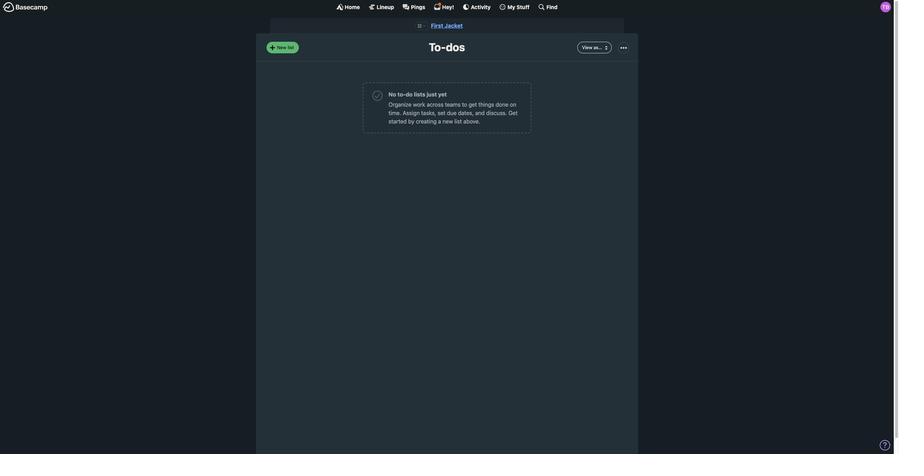 Task type: locate. For each thing, give the bounding box(es) containing it.
lineup
[[377, 4, 394, 10]]

home link
[[336, 4, 360, 11]]

discuss.
[[486, 110, 507, 116]]

first jacket link
[[431, 22, 463, 29]]

hey! button
[[434, 2, 454, 11]]

1 vertical spatial list
[[455, 118, 462, 125]]

1 horizontal spatial list
[[455, 118, 462, 125]]

lineup link
[[368, 4, 394, 11]]

set
[[438, 110, 446, 116]]

list inside "organize work across teams to get things done on time. assign tasks, set due dates, and discuss. get started by creating a new list above."
[[455, 118, 462, 125]]

new
[[277, 45, 286, 50]]

first
[[431, 22, 443, 29]]

0 horizontal spatial list
[[288, 45, 294, 50]]

get
[[469, 101, 477, 108]]

activity
[[471, 4, 491, 10]]

dates,
[[458, 110, 474, 116]]

done
[[496, 101, 508, 108]]

organize work across teams to get things done on time. assign tasks, set due dates, and discuss. get started by creating a new list above.
[[389, 101, 518, 125]]

to-
[[398, 91, 406, 98]]

organize
[[389, 101, 411, 108]]

pings
[[411, 4, 425, 10]]

new
[[443, 118, 453, 125]]

yet
[[438, 91, 447, 98]]

tyler black image
[[881, 2, 891, 12]]

started
[[389, 118, 407, 125]]

no
[[389, 91, 396, 98]]

0 vertical spatial list
[[288, 45, 294, 50]]

my
[[508, 4, 515, 10]]

tasks,
[[421, 110, 436, 116]]

view as…
[[582, 45, 602, 50]]

list
[[288, 45, 294, 50], [455, 118, 462, 125]]

to
[[462, 101, 467, 108]]

pings button
[[403, 4, 425, 11]]

due
[[447, 110, 457, 116]]

get
[[509, 110, 518, 116]]

by
[[408, 118, 414, 125]]

hey!
[[442, 4, 454, 10]]

do
[[406, 91, 413, 98]]



Task type: describe. For each thing, give the bounding box(es) containing it.
to-
[[429, 41, 446, 54]]

my stuff
[[508, 4, 530, 10]]

switch accounts image
[[3, 2, 48, 13]]

no to-do lists just yet
[[389, 91, 447, 98]]

to-dos
[[429, 41, 465, 54]]

view as… button
[[577, 42, 612, 53]]

assign
[[403, 110, 420, 116]]

work
[[413, 101, 425, 108]]

main element
[[0, 0, 894, 14]]

dos
[[446, 41, 465, 54]]

my stuff button
[[499, 4, 530, 11]]

things
[[478, 101, 494, 108]]

find
[[546, 4, 558, 10]]

new list link
[[266, 42, 299, 53]]

and
[[475, 110, 485, 116]]

as…
[[594, 45, 602, 50]]

across
[[427, 101, 444, 108]]

first jacket
[[431, 22, 463, 29]]

view
[[582, 45, 592, 50]]

find button
[[538, 4, 558, 11]]

activity link
[[462, 4, 491, 11]]

stuff
[[517, 4, 530, 10]]

above.
[[463, 118, 480, 125]]

teams
[[445, 101, 461, 108]]

on
[[510, 101, 516, 108]]

a
[[438, 118, 441, 125]]

home
[[345, 4, 360, 10]]

list inside new list link
[[288, 45, 294, 50]]

new list
[[277, 45, 294, 50]]

just
[[427, 91, 437, 98]]

jacket
[[445, 22, 463, 29]]

time.
[[389, 110, 401, 116]]

creating
[[416, 118, 437, 125]]

lists
[[414, 91, 425, 98]]



Task type: vqa. For each thing, say whether or not it's contained in the screenshot.
The 'Above.'
yes



